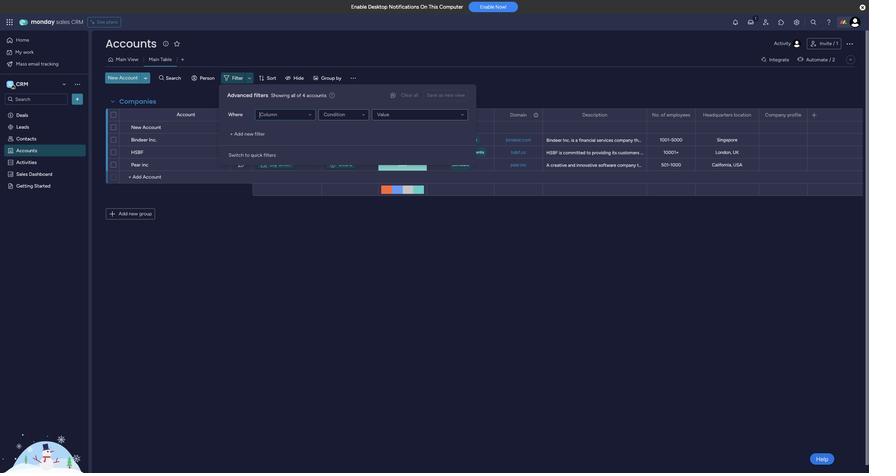 Task type: vqa. For each thing, say whether or not it's contained in the screenshot.
s
no



Task type: locate. For each thing, give the bounding box(es) containing it.
and up including
[[785, 138, 793, 143]]

accounts up activities
[[16, 148, 37, 153]]

advanced
[[227, 92, 253, 99]]

new for filter
[[245, 131, 254, 137]]

with left the
[[641, 150, 650, 156]]

enable
[[351, 4, 367, 10], [480, 4, 495, 10]]

enable left now!
[[480, 4, 495, 10]]

options image
[[74, 96, 81, 103], [686, 109, 691, 121], [750, 109, 755, 121]]

0 horizontal spatial enable
[[351, 4, 367, 10]]

filters inside button
[[264, 152, 276, 158]]

work
[[23, 49, 34, 55]]

new up bindeer inc.
[[131, 125, 141, 131]]

contacts down leads
[[16, 136, 36, 142]]

1 horizontal spatial add
[[234, 131, 243, 137]]

0 vertical spatial /
[[834, 41, 836, 47]]

1001-5000
[[660, 138, 683, 143]]

new account up bindeer inc.
[[131, 125, 161, 131]]

financial
[[444, 138, 461, 142]]

0 vertical spatial 2
[[833, 57, 836, 63]]

domain
[[511, 112, 527, 118]]

invite / 1 button
[[808, 38, 842, 49]]

getting started
[[16, 183, 50, 189]]

activity
[[775, 41, 792, 47]]

2 column information image from the left
[[369, 112, 375, 118]]

hsbf up pear
[[131, 150, 144, 156]]

/
[[834, 41, 836, 47], [830, 57, 832, 63]]

Company profile field
[[764, 111, 804, 119]]

investments
[[461, 150, 484, 155]]

help
[[817, 456, 829, 463]]

0 horizontal spatial accounts
[[16, 148, 37, 153]]

1 vertical spatial accounts
[[16, 148, 37, 153]]

workspace selection element
[[7, 80, 29, 89]]

svg image left deal
[[330, 161, 336, 168]]

1 horizontal spatial accounts
[[106, 36, 157, 51]]

main left view
[[116, 57, 126, 63]]

to left the "quick"
[[245, 152, 250, 158]]

help image
[[826, 19, 833, 26]]

accounts inside list box
[[16, 148, 37, 153]]

1 vertical spatial filters
[[264, 152, 276, 158]]

companies
[[119, 97, 156, 106]]

company
[[615, 138, 634, 143], [618, 163, 637, 168]]

filters down sort popup button
[[254, 92, 268, 99]]

2 right deal
[[350, 162, 353, 168]]

list box containing deals
[[0, 108, 89, 286]]

services up variety at right top
[[740, 138, 756, 143]]

1 vertical spatial account
[[177, 112, 195, 118]]

apps image
[[778, 19, 785, 26]]

option
[[0, 109, 89, 110]]

1 main from the left
[[116, 57, 126, 63]]

Description field
[[581, 111, 610, 119]]

see
[[97, 19, 105, 25]]

options image right 1
[[846, 40, 855, 48]]

column information image down accounts
[[313, 112, 318, 118]]

clear
[[401, 92, 413, 98]]

1 horizontal spatial enable
[[480, 4, 495, 10]]

lottie animation image
[[0, 403, 89, 474]]

add
[[234, 131, 243, 137], [119, 211, 128, 217]]

1 horizontal spatial main
[[149, 57, 159, 63]]

to
[[757, 138, 762, 143], [587, 150, 591, 156], [767, 150, 772, 156], [245, 152, 250, 158], [679, 163, 684, 168]]

and left offers
[[711, 150, 718, 156]]

enable for enable now!
[[480, 4, 495, 10]]

c
[[8, 81, 12, 87]]

company up customers
[[615, 138, 634, 143]]

and right lending
[[453, 150, 460, 155]]

add view image
[[181, 57, 184, 62]]

group
[[321, 75, 335, 81]]

the
[[651, 150, 658, 156]]

0 horizontal spatial column information image
[[313, 112, 318, 118]]

quick
[[251, 152, 263, 158]]

deals up deal 1 element
[[344, 112, 356, 118]]

activities
[[16, 159, 37, 165]]

is up committed
[[572, 138, 575, 143]]

that
[[635, 138, 643, 143], [638, 163, 646, 168]]

financial
[[579, 138, 596, 143]]

1 vertical spatial new
[[131, 125, 141, 131]]

lily
[[270, 162, 277, 168]]

new right as
[[445, 92, 454, 98]]

0 horizontal spatial /
[[830, 57, 832, 63]]

1 horizontal spatial bindeer
[[547, 138, 562, 143]]

sort button
[[256, 73, 281, 84]]

No. of employees field
[[651, 111, 693, 119]]

svg image inside phoenix levy element
[[260, 149, 267, 156]]

bindeer up pear inc
[[131, 137, 148, 143]]

0 horizontal spatial with
[[641, 150, 650, 156]]

christina overa image
[[850, 17, 861, 28]]

contacts inside the contacts field
[[277, 112, 298, 118]]

1 horizontal spatial svg image
[[330, 161, 336, 168]]

0 vertical spatial is
[[572, 138, 575, 143]]

phoenix levy element
[[257, 148, 302, 157]]

add to favorites image
[[173, 40, 180, 47]]

dapulse integrations image
[[762, 57, 767, 62]]

sort
[[267, 75, 276, 81]]

each
[[754, 163, 764, 168]]

column information image left the value
[[369, 112, 375, 118]]

monday sales crm
[[31, 18, 83, 26]]

1 horizontal spatial inc.
[[563, 138, 571, 143]]

0 vertical spatial with
[[641, 150, 650, 156]]

2 right automate
[[833, 57, 836, 63]]

banking
[[695, 138, 711, 143]]

crm right workspace image
[[16, 81, 28, 88]]

options image
[[846, 40, 855, 48], [533, 109, 538, 121], [798, 109, 803, 121]]

0 vertical spatial svg image
[[260, 149, 267, 156]]

hsbf.co link
[[510, 150, 528, 155]]

1 vertical spatial /
[[830, 57, 832, 63]]

a left "wide"
[[663, 138, 665, 143]]

as
[[439, 92, 444, 98]]

0 horizontal spatial contacts
[[16, 136, 36, 142]]

0 horizontal spatial svg image
[[260, 149, 267, 156]]

1 vertical spatial new
[[245, 131, 254, 137]]

contacts
[[277, 112, 298, 118], [16, 136, 36, 142]]

1 horizontal spatial hsbf
[[547, 150, 558, 156]]

bindeer for bindeer inc.
[[131, 137, 148, 143]]

value
[[377, 112, 390, 118]]

that left builds
[[638, 163, 646, 168]]

1
[[837, 41, 839, 47]]

2 horizontal spatial options image
[[750, 109, 755, 121]]

new account down main view button
[[108, 75, 138, 81]]

where
[[228, 112, 243, 118]]

is
[[572, 138, 575, 143], [559, 150, 563, 156]]

no. of employees
[[653, 112, 691, 118]]

svg image
[[260, 149, 267, 156], [330, 161, 336, 168]]

/ inside button
[[834, 41, 836, 47]]

1 horizontal spatial all
[[414, 92, 419, 98]]

hsbf
[[131, 150, 144, 156], [547, 150, 558, 156]]

Deals field
[[343, 111, 358, 119]]

deal 1 element
[[326, 136, 355, 144]]

0 horizontal spatial is
[[559, 150, 563, 156]]

and
[[712, 138, 719, 143], [785, 138, 793, 143], [453, 150, 460, 155], [711, 150, 718, 156], [834, 150, 842, 156], [568, 163, 576, 168]]

Search in workspace field
[[15, 95, 58, 103]]

main view button
[[105, 54, 144, 65]]

0 vertical spatial account
[[119, 75, 138, 81]]

new down main view button
[[108, 75, 118, 81]]

new left filter
[[245, 131, 254, 137]]

inc. for bindeer inc.
[[149, 137, 157, 143]]

1 horizontal spatial new
[[245, 131, 254, 137]]

committed
[[564, 150, 586, 156]]

and down committed
[[568, 163, 576, 168]]

1 vertical spatial 2
[[350, 162, 353, 168]]

list box
[[0, 108, 89, 286]]

account
[[119, 75, 138, 81], [177, 112, 195, 118], [143, 125, 161, 131]]

1 horizontal spatial is
[[572, 138, 575, 143]]

1 vertical spatial with
[[744, 163, 753, 168]]

add new group button
[[106, 209, 155, 220]]

public board image
[[7, 183, 14, 189]]

0 vertical spatial new account
[[108, 75, 138, 81]]

of right range on the right of the page
[[689, 138, 694, 143]]

california, usa
[[713, 163, 743, 168]]

0 horizontal spatial new
[[129, 211, 138, 217]]

accounts up view
[[106, 36, 157, 51]]

description
[[583, 112, 608, 118]]

+ add new filter
[[230, 131, 265, 137]]

0 vertical spatial contacts
[[277, 112, 298, 118]]

Contacts field
[[276, 111, 299, 119]]

0 vertical spatial new
[[108, 75, 118, 81]]

crm
[[71, 18, 83, 26], [16, 81, 28, 88]]

enable inside button
[[480, 4, 495, 10]]

smith
[[279, 162, 291, 168]]

main for main table
[[149, 57, 159, 63]]

filter button
[[221, 73, 254, 84]]

london,
[[716, 150, 732, 155]]

a right offers
[[732, 150, 735, 156]]

builds
[[647, 163, 659, 168]]

view
[[128, 57, 138, 63]]

1001-
[[660, 138, 672, 143]]

with right usa
[[744, 163, 753, 168]]

all right clear
[[414, 92, 419, 98]]

mobile,
[[818, 150, 833, 156]]

0 horizontal spatial all
[[291, 93, 296, 98]]

deals up leads
[[16, 112, 28, 118]]

of right no.
[[661, 112, 666, 118]]

column information image
[[313, 112, 318, 118], [369, 112, 375, 118]]

2 horizontal spatial new
[[445, 92, 454, 98]]

filters up lily
[[264, 152, 276, 158]]

offers
[[719, 150, 731, 156]]

all
[[414, 92, 419, 98], [291, 93, 296, 98]]

new left group
[[129, 211, 138, 217]]

/ left 1
[[834, 41, 836, 47]]

Domain field
[[509, 111, 529, 119]]

1 horizontal spatial /
[[834, 41, 836, 47]]

options image left company
[[750, 109, 755, 121]]

save
[[427, 92, 438, 98]]

mass
[[16, 61, 27, 67]]

condition
[[324, 112, 345, 118]]

all left the "4"
[[291, 93, 296, 98]]

svg image up svg image
[[260, 149, 267, 156]]

lottie animation element
[[0, 403, 89, 474]]

contacts right column
[[277, 112, 298, 118]]

1 horizontal spatial contacts
[[277, 112, 298, 118]]

0 horizontal spatial hsbf
[[131, 150, 144, 156]]

0 horizontal spatial deals
[[16, 112, 28, 118]]

1 all from the left
[[414, 92, 419, 98]]

0 horizontal spatial new
[[108, 75, 118, 81]]

1 horizontal spatial account
[[143, 125, 161, 131]]

0 vertical spatial company
[[615, 138, 634, 143]]

london, uk
[[716, 150, 739, 155]]

save as new view
[[427, 92, 465, 98]]

1 vertical spatial crm
[[16, 81, 28, 88]]

+ add new filter button
[[227, 129, 268, 140]]

1 horizontal spatial a
[[663, 138, 665, 143]]

1 horizontal spatial services
[[740, 138, 756, 143]]

enable for enable desktop notifications on this computer
[[351, 4, 367, 10]]

svg image for phoenix
[[260, 149, 267, 156]]

bindeer
[[131, 137, 148, 143], [547, 138, 562, 143]]

/ for 2
[[830, 57, 832, 63]]

0 horizontal spatial bindeer
[[131, 137, 148, 143]]

0 horizontal spatial account
[[119, 75, 138, 81]]

company down customers
[[618, 163, 637, 168]]

column information image for deals
[[369, 112, 375, 118]]

is up "creative" on the top of the page
[[559, 150, 563, 156]]

0 horizontal spatial services
[[597, 138, 614, 143]]

0 vertical spatial new
[[445, 92, 454, 98]]

1 horizontal spatial options image
[[686, 109, 691, 121]]

services up providing
[[597, 138, 614, 143]]

services
[[597, 138, 614, 143], [740, 138, 756, 143]]

/ for 1
[[834, 41, 836, 47]]

with
[[641, 150, 650, 156], [744, 163, 753, 168]]

of left the "4"
[[297, 93, 301, 98]]

options image for no.
[[686, 109, 691, 121]]

enable left desktop
[[351, 4, 367, 10]]

add right +
[[234, 131, 243, 137]]

2 vertical spatial account
[[143, 125, 161, 131]]

1 vertical spatial svg image
[[330, 161, 336, 168]]

v2 user feedback image
[[391, 92, 396, 99]]

0 horizontal spatial crm
[[16, 81, 28, 88]]

2 all from the left
[[291, 93, 296, 98]]

deals inside field
[[344, 112, 356, 118]]

2 main from the left
[[149, 57, 159, 63]]

table
[[161, 57, 172, 63]]

2 vertical spatial new
[[129, 211, 138, 217]]

0 vertical spatial add
[[234, 131, 243, 137]]

to down financial
[[587, 150, 591, 156]]

a left financial
[[576, 138, 578, 143]]

1 vertical spatial add
[[119, 211, 128, 217]]

collapse board header image
[[849, 57, 854, 63]]

bindeer up "creative" on the top of the page
[[547, 138, 562, 143]]

options image down workspace options image
[[74, 96, 81, 103]]

1 image
[[753, 14, 759, 22]]

options image right domain field
[[533, 109, 538, 121]]

options image for headquarters
[[750, 109, 755, 121]]

main left table
[[149, 57, 159, 63]]

clear all
[[401, 92, 419, 98]]

svg image inside deal 2 element
[[330, 161, 336, 168]]

deal 2 element
[[326, 161, 356, 169]]

add left group
[[119, 211, 128, 217]]

pear.inc link
[[510, 162, 528, 168]]

bindeer.com link
[[505, 137, 533, 143]]

bindeer inc. is a financial services company that provides a wide range of banking and investing services to individuals and businesses.
[[547, 138, 817, 143]]

dapulse close image
[[860, 4, 866, 11]]

1 vertical spatial is
[[559, 150, 563, 156]]

0 horizontal spatial main
[[116, 57, 126, 63]]

1 horizontal spatial column information image
[[369, 112, 375, 118]]

0 vertical spatial filters
[[254, 92, 268, 99]]

0 horizontal spatial inc.
[[149, 137, 157, 143]]

to up ways
[[757, 138, 762, 143]]

/ right automate
[[830, 57, 832, 63]]

1 vertical spatial contacts
[[16, 136, 36, 142]]

customers
[[619, 150, 640, 156]]

+ Add Account text field
[[123, 173, 250, 182]]

1 column information image from the left
[[313, 112, 318, 118]]

0 vertical spatial crm
[[71, 18, 83, 26]]

invite
[[820, 41, 833, 47]]

that left provides at top right
[[635, 138, 643, 143]]

1 horizontal spatial deals
[[344, 112, 356, 118]]

options image right company
[[798, 109, 803, 121]]

crm right sales
[[71, 18, 83, 26]]

angle down image
[[144, 76, 147, 81]]

new
[[108, 75, 118, 81], [131, 125, 141, 131]]

showing
[[271, 93, 290, 98]]

monday
[[31, 18, 55, 26]]

hsbf up 'a'
[[547, 150, 558, 156]]

options image up range on the right of the page
[[686, 109, 691, 121]]

advanced filters showing all of 4 accounts
[[227, 92, 327, 99]]

emails settings image
[[794, 19, 801, 26]]

1 horizontal spatial with
[[744, 163, 753, 168]]



Task type: describe. For each thing, give the bounding box(es) containing it.
show board description image
[[162, 40, 170, 47]]

inc. for bindeer inc. is a financial services company that provides a wide range of banking and investing services to individuals and businesses.
[[563, 138, 571, 143]]

this
[[429, 4, 438, 10]]

people
[[695, 163, 708, 168]]

filter
[[232, 75, 243, 81]]

to inside button
[[245, 152, 250, 158]]

usa
[[734, 163, 743, 168]]

company
[[766, 112, 787, 118]]

search everything image
[[811, 19, 818, 26]]

of left ways
[[751, 150, 755, 156]]

filter
[[255, 131, 265, 137]]

solutions
[[660, 163, 678, 168]]

workspace image
[[7, 81, 14, 88]]

and left in-
[[834, 150, 842, 156]]

see plans
[[97, 19, 118, 25]]

main table button
[[144, 54, 177, 65]]

10001+
[[664, 150, 679, 155]]

0 vertical spatial accounts
[[106, 36, 157, 51]]

view
[[455, 92, 465, 98]]

+
[[230, 131, 233, 137]]

new account inside button
[[108, 75, 138, 81]]

mass email tracking
[[16, 61, 59, 67]]

lending and investments
[[437, 150, 484, 155]]

1 services from the left
[[597, 138, 614, 143]]

providing
[[592, 150, 611, 156]]

help
[[685, 163, 693, 168]]

activity button
[[772, 38, 805, 49]]

group by button
[[310, 73, 346, 84]]

2 horizontal spatial a
[[732, 150, 735, 156]]

invite / 1
[[820, 41, 839, 47]]

a creative and innovative software company that builds solutions to help people connect virtually with each other.
[[547, 163, 777, 168]]

my
[[15, 49, 22, 55]]

on
[[421, 4, 428, 10]]

ways
[[756, 150, 766, 156]]

tracking
[[41, 61, 59, 67]]

invite members image
[[763, 19, 770, 26]]

profile
[[788, 112, 802, 118]]

financial services
[[444, 138, 478, 142]]

group
[[139, 211, 152, 217]]

dashboard
[[29, 171, 52, 177]]

new account button
[[105, 73, 141, 84]]

sales
[[16, 171, 28, 177]]

possible
[[669, 150, 685, 156]]

0 horizontal spatial options image
[[74, 96, 81, 103]]

headquarters
[[704, 112, 733, 118]]

person
[[200, 75, 215, 81]]

computer
[[440, 4, 463, 10]]

2 horizontal spatial account
[[177, 112, 195, 118]]

wide
[[666, 138, 676, 143]]

my work button
[[4, 47, 75, 58]]

Accounts field
[[104, 36, 159, 51]]

location
[[734, 112, 752, 118]]

range
[[677, 138, 688, 143]]

crm inside workspace selection element
[[16, 81, 28, 88]]

new for view
[[445, 92, 454, 98]]

1 horizontal spatial 2
[[833, 57, 836, 63]]

main for main view
[[116, 57, 126, 63]]

svg image
[[260, 161, 267, 168]]

hide button
[[283, 73, 308, 84]]

switch to quick filters button
[[226, 150, 279, 161]]

home
[[16, 37, 29, 43]]

software
[[452, 163, 469, 167]]

new inside button
[[108, 75, 118, 81]]

of inside field
[[661, 112, 666, 118]]

all inside clear all button
[[414, 92, 419, 98]]

Companies field
[[118, 97, 158, 106]]

2 horizontal spatial options image
[[846, 40, 855, 48]]

its
[[613, 150, 617, 156]]

select product image
[[6, 19, 13, 26]]

column information image for contacts
[[313, 112, 318, 118]]

notifications
[[389, 4, 419, 10]]

0 horizontal spatial add
[[119, 211, 128, 217]]

learn more image
[[330, 92, 335, 99]]

singapore
[[717, 138, 738, 143]]

to right ways
[[767, 150, 772, 156]]

individuals
[[763, 138, 784, 143]]

branch.
[[848, 150, 863, 156]]

hsbf.co
[[511, 150, 526, 155]]

5000
[[672, 138, 683, 143]]

autopilot image
[[798, 55, 804, 64]]

notifications image
[[733, 19, 740, 26]]

switch
[[229, 152, 244, 158]]

hsbf for hsbf is committed to providing its customers with the best possible experience, and offers a variety of ways to bank, including online, mobile, and in-branch.
[[547, 150, 558, 156]]

0 vertical spatial that
[[635, 138, 643, 143]]

pear
[[131, 162, 141, 168]]

employees
[[667, 112, 691, 118]]

now!
[[496, 4, 507, 10]]

and right banking
[[712, 138, 719, 143]]

getting
[[16, 183, 33, 189]]

to left help at the right top of page
[[679, 163, 684, 168]]

automate / 2
[[807, 57, 836, 63]]

1 horizontal spatial crm
[[71, 18, 83, 26]]

1 horizontal spatial options image
[[798, 109, 803, 121]]

inbox image
[[748, 19, 755, 26]]

Search field
[[164, 73, 185, 83]]

2 services from the left
[[740, 138, 756, 143]]

1 vertical spatial that
[[638, 163, 646, 168]]

arrow down image
[[246, 74, 254, 82]]

save as new view button
[[424, 90, 468, 101]]

alex green element
[[257, 136, 297, 144]]

public dashboard image
[[7, 171, 14, 177]]

california,
[[713, 163, 733, 168]]

of inside advanced filters showing all of 4 accounts
[[297, 93, 301, 98]]

switch to quick filters
[[229, 152, 276, 158]]

a
[[547, 163, 550, 168]]

businesses.
[[794, 138, 817, 143]]

best
[[659, 150, 668, 156]]

menu image
[[350, 75, 357, 82]]

email
[[28, 61, 40, 67]]

by
[[336, 75, 342, 81]]

column information image
[[534, 112, 539, 118]]

enable now!
[[480, 4, 507, 10]]

add new group
[[119, 211, 152, 217]]

variety
[[736, 150, 750, 156]]

0 horizontal spatial options image
[[533, 109, 538, 121]]

4
[[303, 93, 306, 98]]

integrate
[[770, 57, 790, 63]]

svg image for deal
[[330, 161, 336, 168]]

1 vertical spatial new account
[[131, 125, 161, 131]]

Headquarters location field
[[702, 111, 754, 119]]

all inside advanced filters showing all of 4 accounts
[[291, 93, 296, 98]]

account inside button
[[119, 75, 138, 81]]

Industry field
[[450, 111, 472, 119]]

services
[[462, 138, 478, 142]]

hsbf for hsbf
[[131, 150, 144, 156]]

0 horizontal spatial a
[[576, 138, 578, 143]]

bank,
[[773, 150, 784, 156]]

investing
[[720, 138, 739, 143]]

bindeer for bindeer inc. is a financial services company that provides a wide range of banking and investing services to individuals and businesses.
[[547, 138, 562, 143]]

bindeer inc.
[[131, 137, 157, 143]]

workspace options image
[[74, 81, 81, 88]]

1 horizontal spatial new
[[131, 125, 141, 131]]

main table
[[149, 57, 172, 63]]

alex green image
[[260, 136, 267, 143]]

1 vertical spatial company
[[618, 163, 637, 168]]

v2 search image
[[159, 74, 164, 82]]

0 horizontal spatial 2
[[350, 162, 353, 168]]

pear inc
[[131, 162, 148, 168]]

main view
[[116, 57, 138, 63]]

deal 2
[[339, 162, 353, 168]]

lily smith element
[[257, 161, 295, 169]]



